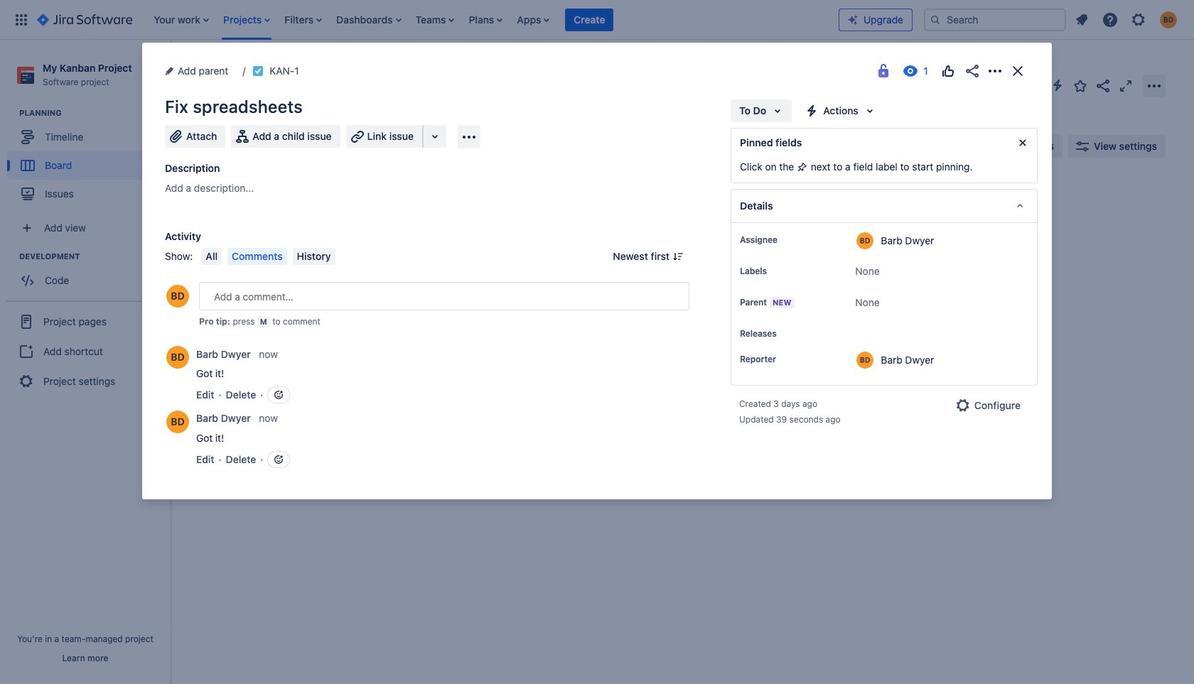 Task type: locate. For each thing, give the bounding box(es) containing it.
more information about barb dwyer image for assignee pin to top. only you can see pinned fields. icon at the right top
[[857, 233, 874, 250]]

0 vertical spatial more information about barb dwyer image
[[857, 233, 874, 250]]

list
[[147, 0, 839, 39], [1070, 7, 1186, 32]]

0 vertical spatial more information about barb dwyer image
[[166, 346, 189, 369]]

None search field
[[925, 8, 1067, 31]]

close image
[[1010, 63, 1027, 80]]

Search this board text field
[[201, 134, 266, 159]]

jira software image
[[37, 11, 132, 28], [37, 11, 132, 28]]

2 add reaction image from the top
[[273, 454, 285, 466]]

8 list item from the left
[[566, 0, 614, 39]]

link web pages and more image
[[427, 128, 444, 145]]

1 heading from the top
[[19, 108, 170, 119]]

0 vertical spatial heading
[[19, 108, 170, 119]]

0 vertical spatial group
[[7, 108, 170, 213]]

more information about barb dwyer image for reporter pin to top. only you can see pinned fields. image
[[857, 352, 874, 369]]

1 vertical spatial more information about barb dwyer image
[[857, 352, 874, 369]]

task image
[[253, 65, 264, 77], [211, 257, 223, 269]]

6 list item from the left
[[465, 0, 507, 39]]

banner
[[0, 0, 1195, 40]]

list item
[[150, 0, 213, 39], [219, 0, 275, 39], [280, 0, 327, 39], [332, 0, 406, 39], [411, 0, 459, 39], [465, 0, 507, 39], [513, 0, 554, 39], [566, 0, 614, 39]]

4 list item from the left
[[332, 0, 406, 39]]

2 more information about barb dwyer image from the top
[[857, 352, 874, 369]]

heading
[[19, 108, 170, 119], [19, 251, 170, 263]]

1 more information about barb dwyer image from the top
[[166, 346, 189, 369]]

labels pin to top. only you can see pinned fields. image
[[770, 266, 782, 277]]

sidebar element
[[0, 40, 171, 685]]

star kan board image
[[1073, 77, 1090, 94]]

1 vertical spatial group
[[7, 251, 170, 300]]

0 vertical spatial add reaction image
[[273, 390, 285, 401]]

add reaction image up copy link to comment image
[[273, 390, 285, 401]]

add reaction image for second more information about barb dwyer image from the top of the page
[[273, 454, 285, 466]]

reporter pin to top. only you can see pinned fields. image
[[780, 354, 791, 366]]

group
[[7, 108, 170, 213], [7, 251, 170, 300], [6, 301, 165, 402]]

more information about barb dwyer image
[[166, 346, 189, 369], [166, 411, 189, 434]]

add reaction image down copy link to comment image
[[273, 454, 285, 466]]

0 vertical spatial task image
[[253, 65, 264, 77]]

dialog
[[142, 43, 1053, 500]]

1 vertical spatial task image
[[211, 257, 223, 269]]

assignee pin to top. only you can see pinned fields. image
[[781, 235, 792, 246]]

1 horizontal spatial task image
[[253, 65, 264, 77]]

1 vertical spatial heading
[[19, 251, 170, 263]]

1 vertical spatial add reaction image
[[273, 454, 285, 466]]

1 vertical spatial more information about barb dwyer image
[[166, 411, 189, 434]]

menu bar
[[199, 248, 338, 265]]

1 add reaction image from the top
[[273, 390, 285, 401]]

5 list item from the left
[[411, 0, 459, 39]]

1 more information about barb dwyer image from the top
[[857, 233, 874, 250]]

Search field
[[925, 8, 1067, 31]]

more information about barb dwyer image
[[857, 233, 874, 250], [857, 352, 874, 369]]

add reaction image
[[273, 390, 285, 401], [273, 454, 285, 466]]

copy link to comment image
[[281, 413, 292, 424]]

1 list item from the left
[[150, 0, 213, 39]]



Task type: describe. For each thing, give the bounding box(es) containing it.
details element
[[731, 189, 1038, 223]]

0 horizontal spatial list
[[147, 0, 839, 39]]

primary element
[[9, 0, 839, 39]]

2 list item from the left
[[219, 0, 275, 39]]

add app image
[[461, 128, 478, 145]]

actions image
[[987, 63, 1004, 80]]

2 heading from the top
[[19, 251, 170, 263]]

add people image
[[350, 138, 367, 155]]

hide message image
[[1015, 134, 1032, 152]]

1 horizontal spatial list
[[1070, 7, 1186, 32]]

create column image
[[804, 186, 821, 203]]

7 list item from the left
[[513, 0, 554, 39]]

enter full screen image
[[1118, 77, 1135, 94]]

add reaction image for 2nd more information about barb dwyer image from the bottom of the page
[[273, 390, 285, 401]]

copy link to issue image
[[296, 65, 308, 76]]

Add a comment… field
[[199, 282, 690, 311]]

0 horizontal spatial task image
[[211, 257, 223, 269]]

search image
[[930, 14, 942, 25]]

2 more information about barb dwyer image from the top
[[166, 411, 189, 434]]

3 list item from the left
[[280, 0, 327, 39]]

2 vertical spatial group
[[6, 301, 165, 402]]

vote options: no one has voted for this issue yet. image
[[940, 63, 957, 80]]



Task type: vqa. For each thing, say whether or not it's contained in the screenshot.
Primary element
yes



